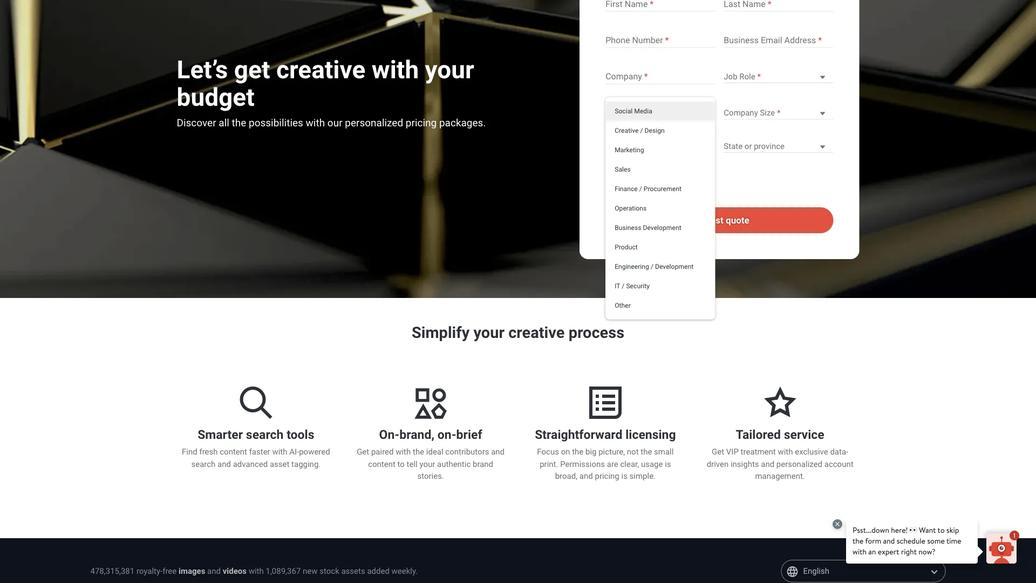 Task type: locate. For each thing, give the bounding box(es) containing it.
0 horizontal spatial the
[[413, 447, 425, 457]]

search up faster
[[246, 427, 284, 442]]

2 horizontal spatial the
[[641, 447, 653, 457]]

0 horizontal spatial content
[[220, 447, 247, 457]]

3 the from the left
[[641, 447, 653, 457]]

1 horizontal spatial creative
[[509, 323, 565, 342]]

1 vertical spatial creative
[[509, 323, 565, 342]]

and down fresh
[[218, 459, 231, 469]]

your
[[425, 55, 475, 84], [474, 323, 505, 342], [420, 459, 435, 469]]

process
[[569, 323, 625, 342]]

driven
[[707, 459, 729, 469]]

footer
[[0, 538, 1037, 583]]

is
[[665, 459, 672, 469], [622, 471, 628, 481]]

find
[[182, 447, 198, 457]]

1 horizontal spatial the
[[573, 447, 584, 457]]

editorial
[[664, 173, 689, 181]]

is down small
[[665, 459, 672, 469]]

newsletters,
[[624, 173, 662, 181]]

quote
[[726, 215, 750, 226]]

updates.
[[650, 190, 677, 198]]

0 horizontal spatial creative
[[276, 55, 366, 84]]

0 horizontal spatial get
[[357, 447, 370, 457]]

service
[[785, 427, 825, 442]]

content inside the smarter search tools find fresh content faster with ai-powered search and advanced asset tagging.
[[220, 447, 247, 457]]

document image
[[580, 376, 632, 428]]

content
[[220, 447, 247, 457], [368, 459, 396, 469]]

Phone Number text field
[[606, 35, 716, 48]]

search
[[246, 427, 284, 442], [191, 459, 216, 469]]

0 vertical spatial is
[[665, 459, 672, 469]]

with
[[372, 55, 419, 84], [681, 164, 694, 172], [272, 447, 288, 457], [396, 447, 411, 457], [778, 447, 794, 457]]

usage
[[642, 459, 663, 469]]

and inside on-brand, on-brief get paired with the ideal contributors and content to tell your authentic brand stories.
[[492, 447, 505, 457]]

1 vertical spatial is
[[622, 471, 628, 481]]

the right on in the bottom of the page
[[573, 447, 584, 457]]

is down clear,
[[622, 471, 628, 481]]

powered
[[299, 447, 330, 457]]

with inside tailored service get vip treatment with exclusive data- driven insights and personalized account management.
[[778, 447, 794, 457]]

0 horizontal spatial search
[[191, 459, 216, 469]]

simplify
[[412, 323, 470, 342]]

1 horizontal spatial content
[[368, 459, 396, 469]]

tailored
[[736, 427, 781, 442]]

content down paired
[[368, 459, 396, 469]]

and
[[682, 182, 693, 190], [492, 447, 505, 457], [218, 459, 231, 469], [762, 459, 775, 469], [580, 471, 593, 481]]

straightforward
[[535, 427, 623, 442]]

get left paired
[[357, 447, 370, 457]]

with inside the smarter search tools find fresh content faster with ai-powered search and advanced asset tagging.
[[272, 447, 288, 457]]

images link
[[179, 567, 205, 576]]

the up tell
[[413, 447, 425, 457]]

the
[[413, 447, 425, 457], [573, 447, 584, 457], [641, 447, 653, 457]]

2 vertical spatial your
[[420, 459, 435, 469]]

content up advanced
[[220, 447, 247, 457]]

tell
[[407, 459, 418, 469]]

search down fresh
[[191, 459, 216, 469]]

straightforward licensing focus on the big picture, not the small print. permissions are clear, usage is broad, and pricing is simple.
[[535, 427, 677, 481]]

and down the editorial
[[682, 182, 693, 190]]

request quote button
[[606, 207, 834, 233]]

get up driven
[[712, 447, 725, 457]]

content inside on-brand, on-brief get paired with the ideal contributors and content to tell your authentic brand stories.
[[368, 459, 396, 469]]

the up usage
[[641, 447, 653, 457]]

0 vertical spatial creative
[[276, 55, 366, 84]]

advanced
[[233, 459, 268, 469]]

get
[[234, 55, 270, 84]]

faster
[[249, 447, 270, 457]]

stories.
[[418, 471, 444, 481]]

star image
[[755, 376, 807, 428]]

1 horizontal spatial is
[[665, 459, 672, 469]]

licensing
[[626, 427, 677, 442]]

personalized
[[777, 459, 823, 469]]

1 horizontal spatial get
[[712, 447, 725, 457]]

0 vertical spatial your
[[425, 55, 475, 84]]

me
[[642, 164, 652, 172]]

let's
[[177, 55, 228, 84]]

and up brand
[[492, 447, 505, 457]]

images
[[179, 567, 205, 576]]

1 vertical spatial search
[[191, 459, 216, 469]]

1 horizontal spatial search
[[246, 427, 284, 442]]

smarter
[[198, 427, 243, 442]]

1 vertical spatial content
[[368, 459, 396, 469]]

the inside on-brand, on-brief get paired with the ideal contributors and content to tell your authentic brand stories.
[[413, 447, 425, 457]]

to
[[398, 459, 405, 469]]

0 vertical spatial content
[[220, 447, 247, 457]]

events,
[[658, 182, 680, 190]]

ideal
[[427, 447, 444, 457]]

and down permissions
[[580, 471, 593, 481]]

tools
[[287, 427, 315, 442]]

2 get from the left
[[712, 447, 725, 457]]

product
[[624, 190, 648, 198]]

united states
[[606, 141, 654, 151]]

contributors
[[446, 447, 490, 457]]

and down "treatment"
[[762, 459, 775, 469]]

let's get creative with your budget
[[177, 55, 475, 112]]

request
[[690, 215, 724, 226]]

highlights,
[[624, 182, 656, 190]]

creative inside let's get creative with your budget
[[276, 55, 366, 84]]

1 the from the left
[[413, 447, 425, 457]]

and inside keep me updated with newsletters, editorial highlights, events, and product updates.
[[682, 182, 693, 190]]

ai-
[[290, 447, 299, 457]]

1 get from the left
[[357, 447, 370, 457]]

with inside on-brand, on-brief get paired with the ideal contributors and content to tell your authentic brand stories.
[[396, 447, 411, 457]]

and inside tailored service get vip treatment with exclusive data- driven insights and personalized account management.
[[762, 459, 775, 469]]

get
[[357, 447, 370, 457], [712, 447, 725, 457]]

and inside the smarter search tools find fresh content faster with ai-powered search and advanced asset tagging.
[[218, 459, 231, 469]]

account
[[825, 459, 854, 469]]

creative for your
[[509, 323, 565, 342]]

on-
[[438, 427, 457, 442]]

creative for get
[[276, 55, 366, 84]]

creative
[[276, 55, 366, 84], [509, 323, 565, 342]]



Task type: vqa. For each thing, say whether or not it's contained in the screenshot.


Task type: describe. For each thing, give the bounding box(es) containing it.
blog image
[[405, 376, 457, 428]]

on
[[561, 447, 571, 457]]

on-
[[379, 427, 400, 442]]

management.
[[756, 471, 806, 481]]

keep me updated with newsletters, editorial highlights, events, and product updates.
[[624, 164, 694, 198]]

asset
[[270, 459, 290, 469]]

picture,
[[599, 447, 625, 457]]

states
[[631, 141, 654, 151]]

data-
[[831, 447, 849, 457]]

with inside keep me updated with newsletters, editorial highlights, events, and product updates.
[[681, 164, 694, 172]]

2 the from the left
[[573, 447, 584, 457]]

paired
[[372, 447, 394, 457]]

exclusive
[[796, 447, 829, 457]]

fresh
[[200, 447, 218, 457]]

insights
[[731, 459, 760, 469]]

get inside tailored service get vip treatment with exclusive data- driven insights and personalized account management.
[[712, 447, 725, 457]]

brief
[[457, 427, 483, 442]]

focus
[[538, 447, 559, 457]]

and inside straightforward licensing focus on the big picture, not the small print. permissions are clear, usage is broad, and pricing is simple.
[[580, 471, 593, 481]]

broad,
[[556, 471, 578, 481]]

big
[[586, 447, 597, 457]]

print.
[[540, 459, 559, 469]]

permissions
[[561, 459, 605, 469]]

videos link
[[223, 567, 247, 576]]

footer containing images
[[0, 538, 1037, 583]]

search image
[[230, 376, 282, 428]]

get inside on-brand, on-brief get paired with the ideal contributors and content to tell your authentic brand stories.
[[357, 447, 370, 457]]

your inside let's get creative with your budget
[[425, 55, 475, 84]]

authentic
[[437, 459, 471, 469]]

treatment
[[741, 447, 776, 457]]

First Name text field
[[606, 0, 716, 11]]

not
[[627, 447, 639, 457]]

smarter search tools find fresh content faster with ai-powered search and advanced asset tagging.
[[182, 427, 330, 469]]

budget
[[177, 83, 255, 112]]

simplify your creative process
[[412, 323, 625, 342]]

brand
[[473, 459, 494, 469]]

country *
[[606, 132, 631, 138]]

*
[[628, 132, 631, 138]]

your inside on-brand, on-brief get paired with the ideal contributors and content to tell your authentic brand stories.
[[420, 459, 435, 469]]

tailored service get vip treatment with exclusive data- driven insights and personalized account management.
[[707, 427, 854, 481]]

Company text field
[[606, 71, 716, 84]]

on-brand, on-brief get paired with the ideal contributors and content to tell your authentic brand stories.
[[357, 427, 505, 481]]

clear,
[[621, 459, 640, 469]]

Last Name text field
[[724, 0, 834, 11]]

request quote
[[690, 215, 750, 226]]

Business Email Address text field
[[724, 35, 834, 48]]

brand,
[[400, 427, 435, 442]]

tagging.
[[292, 459, 321, 469]]

let's get creative with your budget banner
[[0, 0, 1037, 300]]

1 vertical spatial your
[[474, 323, 505, 342]]

small
[[655, 447, 674, 457]]

are
[[607, 459, 619, 469]]

updated
[[653, 164, 679, 172]]

pricing
[[595, 471, 620, 481]]

united
[[606, 141, 629, 151]]

0 vertical spatial search
[[246, 427, 284, 442]]

vip
[[727, 447, 739, 457]]

videos
[[223, 567, 247, 576]]

country
[[606, 132, 627, 138]]

with inside let's get creative with your budget
[[372, 55, 419, 84]]

0 horizontal spatial is
[[622, 471, 628, 481]]

keep
[[624, 164, 640, 172]]

simple.
[[630, 471, 656, 481]]



